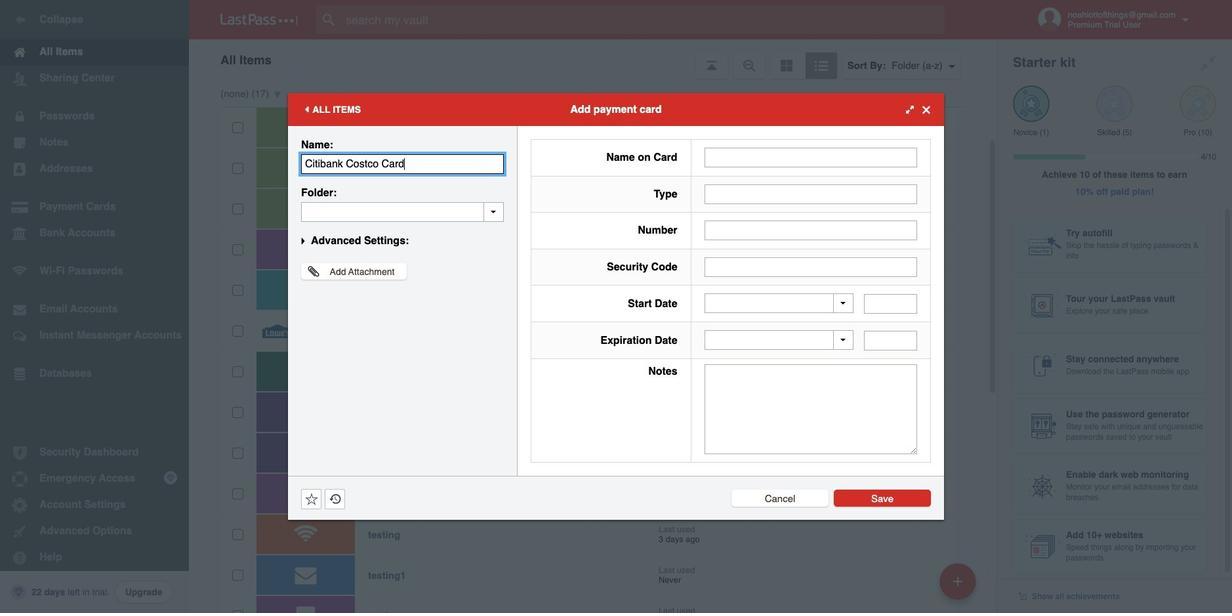 Task type: vqa. For each thing, say whether or not it's contained in the screenshot.
the new item element
no



Task type: locate. For each thing, give the bounding box(es) containing it.
dialog
[[288, 93, 945, 520]]

new item image
[[954, 577, 963, 586]]

search my vault text field
[[316, 5, 971, 34]]

None text field
[[301, 202, 504, 222], [705, 221, 918, 240], [864, 331, 918, 350], [301, 202, 504, 222], [705, 221, 918, 240], [864, 331, 918, 350]]

None text field
[[705, 148, 918, 168], [301, 154, 504, 174], [705, 184, 918, 204], [705, 257, 918, 277], [864, 294, 918, 314], [705, 364, 918, 454], [705, 148, 918, 168], [301, 154, 504, 174], [705, 184, 918, 204], [705, 257, 918, 277], [864, 294, 918, 314], [705, 364, 918, 454]]



Task type: describe. For each thing, give the bounding box(es) containing it.
Search search field
[[316, 5, 971, 34]]

new item navigation
[[935, 559, 985, 613]]

lastpass image
[[221, 14, 298, 26]]

main navigation navigation
[[0, 0, 189, 613]]

vault options navigation
[[189, 39, 998, 79]]



